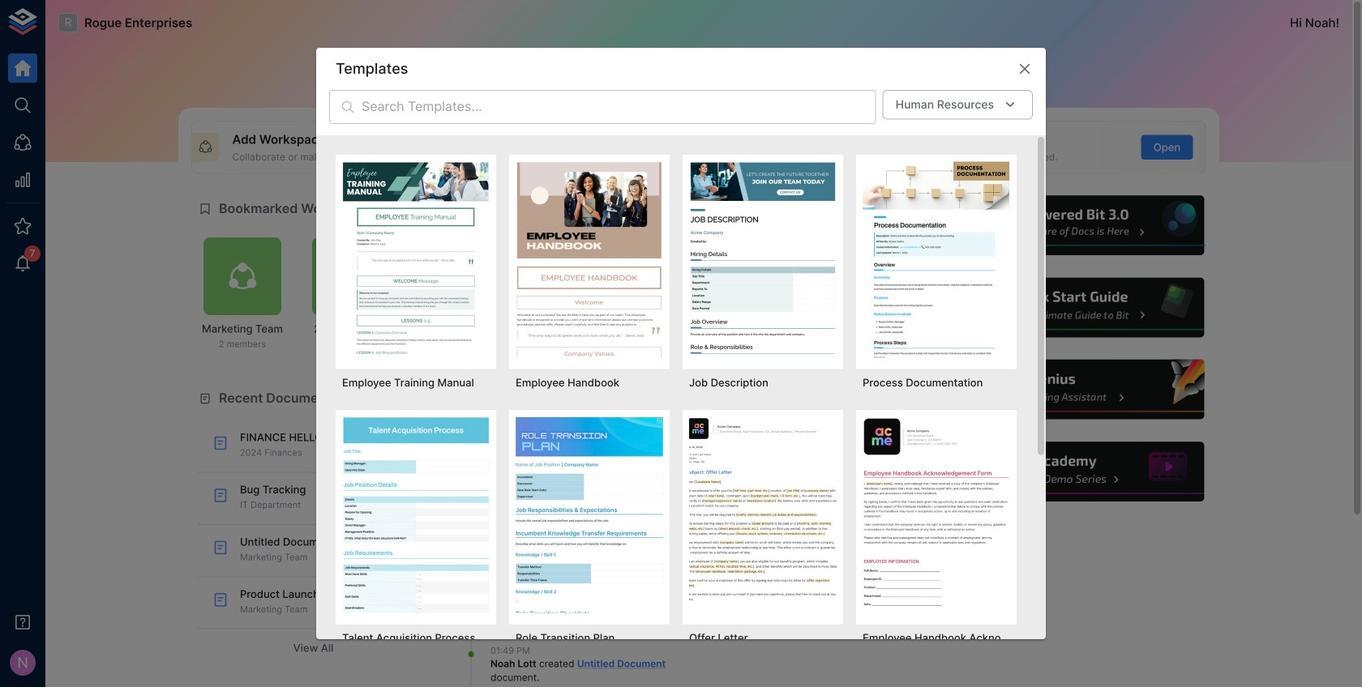 Task type: vqa. For each thing, say whether or not it's contained in the screenshot.
Employee Handbook image
yes



Task type: locate. For each thing, give the bounding box(es) containing it.
dialog
[[316, 48, 1046, 688]]

3 help image from the top
[[962, 358, 1206, 422]]

offer letter image
[[689, 417, 837, 613]]

employee handbook acknowledgement form image
[[863, 417, 1010, 613]]

help image
[[962, 193, 1206, 258], [962, 276, 1206, 340], [962, 358, 1206, 422], [962, 440, 1206, 504]]

2 help image from the top
[[962, 276, 1206, 340]]

role transition plan image
[[516, 417, 663, 613]]

Search Templates... text field
[[362, 90, 876, 124]]

process documentation image
[[863, 161, 1010, 358]]



Task type: describe. For each thing, give the bounding box(es) containing it.
job description image
[[689, 161, 837, 358]]

talent acquisition process image
[[342, 417, 490, 613]]

employee handbook image
[[516, 161, 663, 358]]

1 help image from the top
[[962, 193, 1206, 258]]

employee training manual image
[[342, 161, 490, 358]]

4 help image from the top
[[962, 440, 1206, 504]]



